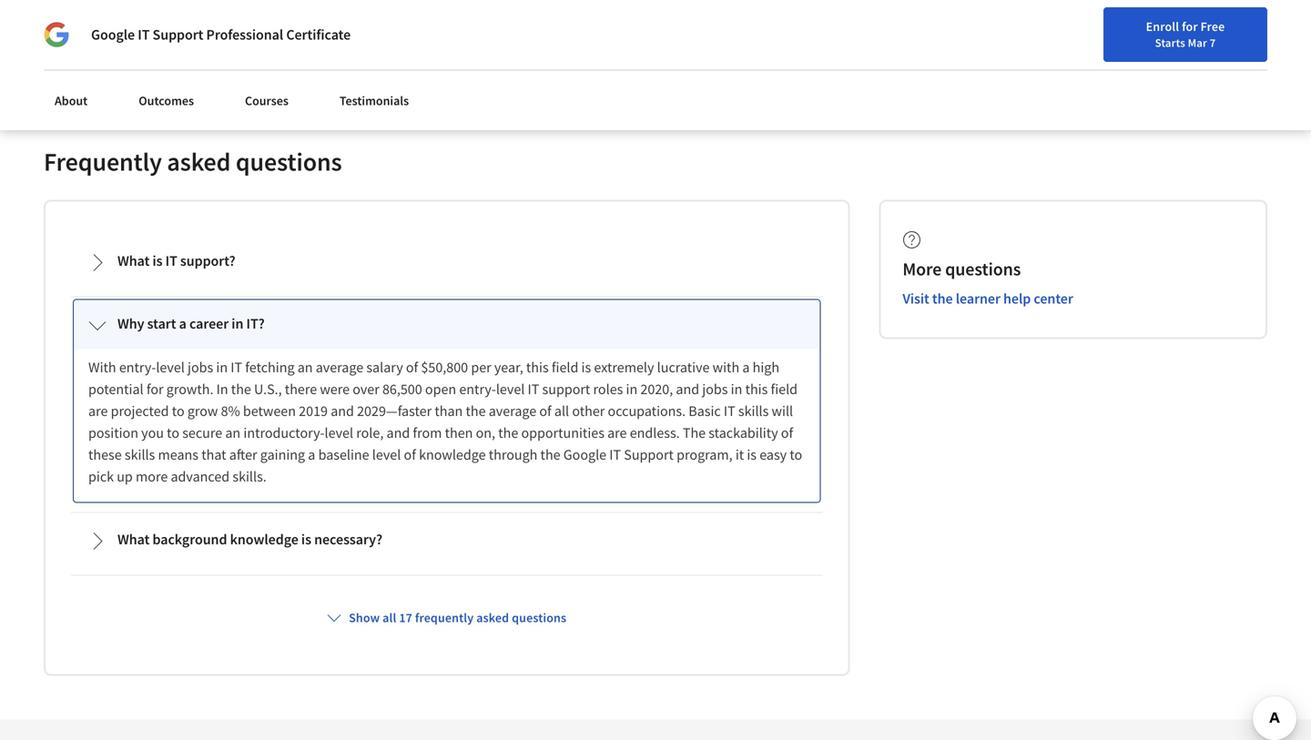 Task type: locate. For each thing, give the bounding box(es) containing it.
testimonials
[[340, 92, 409, 109]]

jobs up basic
[[702, 380, 728, 399]]

google inside with entry-level jobs in it fetching an average salary of $50,800 per year, this field is extremely lucrative with a high potential for growth. in the u.s., there were over 86,500 open entry-level it support roles in 2020, and jobs in this field are projected to grow 8% between 2019 and 2029—faster than the average of all other occupations. basic it skills will position you to secure an introductory-level role, and from then on, the opportunities are endless. the stackability of these skills means that after gaining a baseline level of knowledge through the google it support program, it is easy to pick up more advanced skills.
[[563, 446, 607, 464]]

1 horizontal spatial an
[[297, 358, 313, 377]]

for
[[1182, 18, 1198, 35], [1257, 60, 1274, 76], [146, 380, 164, 399]]

knowledge inside "what background knowledge is necessary?" dropdown button
[[230, 531, 298, 549]]

are
[[88, 402, 108, 420], [607, 424, 627, 442]]

1 vertical spatial questions
[[945, 258, 1021, 281]]

growth.
[[166, 380, 213, 399]]

1 horizontal spatial free
[[1276, 60, 1301, 76]]

0 vertical spatial questions
[[236, 146, 342, 178]]

in down with
[[731, 380, 742, 399]]

0 vertical spatial for
[[1182, 18, 1198, 35]]

1 horizontal spatial are
[[607, 424, 627, 442]]

1 horizontal spatial a
[[308, 446, 315, 464]]

1 horizontal spatial knowledge
[[419, 446, 486, 464]]

more
[[903, 258, 942, 281]]

support inside with entry-level jobs in it fetching an average salary of $50,800 per year, this field is extremely lucrative with a high potential for growth. in the u.s., there were over 86,500 open entry-level it support roles in 2020, and jobs in this field are projected to grow 8% between 2019 and 2029—faster than the average of all other occupations. basic it skills will position you to secure an introductory-level role, and from then on, the opportunities are endless. the stackability of these skills means that after gaining a baseline level of knowledge through the google it support program, it is easy to pick up more advanced skills.
[[624, 446, 674, 464]]

None search field
[[260, 48, 560, 84]]

it
[[138, 25, 150, 44], [165, 252, 177, 270], [231, 358, 242, 377], [528, 380, 539, 399], [724, 402, 735, 420], [609, 446, 621, 464]]

entry- down per
[[459, 380, 496, 399]]

1 vertical spatial google
[[563, 446, 607, 464]]

what left background
[[117, 531, 150, 549]]

on,
[[476, 424, 495, 442]]

2 vertical spatial and
[[387, 424, 410, 442]]

in up 8%
[[216, 380, 228, 399]]

1 vertical spatial what
[[117, 531, 150, 549]]

with
[[88, 358, 116, 377]]

opportunities
[[521, 424, 605, 442]]

1 vertical spatial support
[[624, 446, 674, 464]]

it left fetching
[[231, 358, 242, 377]]

and down 2029—faster
[[387, 424, 410, 442]]

of down from
[[404, 446, 416, 464]]

outcomes
[[139, 92, 194, 109]]

coursera image
[[22, 51, 137, 80]]

support left professional
[[153, 25, 203, 44]]

field up support
[[552, 358, 579, 377]]

the inside more questions visit the learner help center
[[932, 290, 953, 308]]

0 vertical spatial skills
[[738, 402, 769, 420]]

1 horizontal spatial asked
[[476, 610, 509, 626]]

0 horizontal spatial jobs
[[188, 358, 213, 377]]

log in link
[[1173, 55, 1224, 76]]

more
[[136, 468, 168, 486]]

average up on,
[[489, 402, 536, 420]]

in down extremely
[[626, 380, 638, 399]]

1 horizontal spatial google
[[563, 446, 607, 464]]

knowledge inside with entry-level jobs in it fetching an average salary of $50,800 per year, this field is extremely lucrative with a high potential for growth. in the u.s., there were over 86,500 open entry-level it support roles in 2020, and jobs in this field are projected to grow 8% between 2019 and 2029—faster than the average of all other occupations. basic it skills will position you to secure an introductory-level role, and from then on, the opportunities are endless. the stackability of these skills means that after gaining a baseline level of knowledge through the google it support program, it is easy to pick up more advanced skills.
[[419, 446, 486, 464]]

average
[[316, 358, 363, 377], [489, 402, 536, 420]]

google image
[[44, 22, 69, 47]]

an down 8%
[[225, 424, 241, 442]]

0 vertical spatial in
[[1204, 57, 1215, 74]]

with entry-level jobs in it fetching an average salary of $50,800 per year, this field is extremely lucrative with a high potential for growth. in the u.s., there were over 86,500 open entry-level it support roles in 2020, and jobs in this field are projected to grow 8% between 2019 and 2029—faster than the average of all other occupations. basic it skills will position you to secure an introductory-level role, and from then on, the opportunities are endless. the stackability of these skills means that after gaining a baseline level of knowledge through the google it support program, it is easy to pick up more advanced skills.
[[88, 358, 805, 486]]

0 vertical spatial all
[[554, 402, 569, 420]]

1 vertical spatial a
[[742, 358, 750, 377]]

1 vertical spatial this
[[745, 380, 768, 399]]

program,
[[677, 446, 733, 464]]

is left necessary?
[[301, 531, 311, 549]]

0 horizontal spatial support
[[153, 25, 203, 44]]

1 vertical spatial for
[[1257, 60, 1274, 76]]

google up coursera image
[[91, 25, 135, 44]]

2 horizontal spatial and
[[676, 380, 699, 399]]

of
[[406, 358, 418, 377], [539, 402, 552, 420], [781, 424, 793, 442], [404, 446, 416, 464]]

1 vertical spatial in
[[216, 380, 228, 399]]

background
[[152, 531, 227, 549]]

0 vertical spatial entry-
[[119, 358, 156, 377]]

it left support?
[[165, 252, 177, 270]]

support down endless.
[[624, 446, 674, 464]]

1 horizontal spatial this
[[745, 380, 768, 399]]

the right visit
[[932, 290, 953, 308]]

the up "through"
[[498, 424, 518, 442]]

1 vertical spatial free
[[1276, 60, 1301, 76]]

1 horizontal spatial questions
[[512, 610, 567, 626]]

2 horizontal spatial questions
[[945, 258, 1021, 281]]

these
[[88, 446, 122, 464]]

0 vertical spatial knowledge
[[419, 446, 486, 464]]

a right gaining
[[308, 446, 315, 464]]

this down high
[[745, 380, 768, 399]]

1 vertical spatial all
[[383, 610, 396, 626]]

and down lucrative
[[676, 380, 699, 399]]

to right easy
[[790, 446, 802, 464]]

gaining
[[260, 446, 305, 464]]

0 horizontal spatial knowledge
[[230, 531, 298, 549]]

1 vertical spatial average
[[489, 402, 536, 420]]

for for enroll
[[1182, 18, 1198, 35]]

0 horizontal spatial a
[[179, 315, 186, 333]]

outcomes link
[[128, 82, 205, 119]]

free inside "join for free" link
[[1276, 60, 1301, 76]]

free up 7
[[1201, 18, 1225, 35]]

0 horizontal spatial in
[[216, 380, 228, 399]]

for right join
[[1257, 60, 1274, 76]]

with
[[713, 358, 740, 377]]

2 horizontal spatial a
[[742, 358, 750, 377]]

knowledge
[[419, 446, 486, 464], [230, 531, 298, 549]]

free
[[1201, 18, 1225, 35], [1276, 60, 1301, 76]]

0 horizontal spatial field
[[552, 358, 579, 377]]

skills up stackability
[[738, 402, 769, 420]]

are down occupations.
[[607, 424, 627, 442]]

are up position
[[88, 402, 108, 420]]

google down the opportunities
[[563, 446, 607, 464]]

for inside with entry-level jobs in it fetching an average salary of $50,800 per year, this field is extremely lucrative with a high potential for growth. in the u.s., there were over 86,500 open entry-level it support roles in 2020, and jobs in this field are projected to grow 8% between 2019 and 2029—faster than the average of all other occupations. basic it skills will position you to secure an introductory-level role, and from then on, the opportunities are endless. the stackability of these skills means that after gaining a baseline level of knowledge through the google it support program, it is easy to pick up more advanced skills.
[[146, 380, 164, 399]]

from
[[413, 424, 442, 442]]

86,500
[[382, 380, 422, 399]]

this right year,
[[526, 358, 549, 377]]

0 horizontal spatial and
[[331, 402, 354, 420]]

what is it support? button
[[74, 237, 820, 287]]

for individuals
[[29, 9, 121, 27]]

2 horizontal spatial for
[[1257, 60, 1274, 76]]

it right individuals
[[138, 25, 150, 44]]

up
[[117, 468, 133, 486]]

help
[[1003, 290, 1031, 308]]

0 horizontal spatial all
[[383, 610, 396, 626]]

0 vertical spatial a
[[179, 315, 186, 333]]

advanced
[[171, 468, 230, 486]]

0 horizontal spatial questions
[[236, 146, 342, 178]]

questions inside dropdown button
[[512, 610, 567, 626]]

skills up more
[[125, 446, 155, 464]]

0 vertical spatial jobs
[[188, 358, 213, 377]]

support
[[542, 380, 590, 399]]

asked down outcomes
[[167, 146, 231, 178]]

0 horizontal spatial this
[[526, 358, 549, 377]]

0 vertical spatial free
[[1201, 18, 1225, 35]]

1 horizontal spatial entry-
[[459, 380, 496, 399]]

0 vertical spatial average
[[316, 358, 363, 377]]

over
[[353, 380, 379, 399]]

for inside "join for free" link
[[1257, 60, 1274, 76]]

1 vertical spatial asked
[[476, 610, 509, 626]]

2 vertical spatial for
[[146, 380, 164, 399]]

1 horizontal spatial for
[[1182, 18, 1198, 35]]

0 vertical spatial an
[[297, 358, 313, 377]]

2 what from the top
[[117, 531, 150, 549]]

for for join
[[1257, 60, 1274, 76]]

knowledge down skills.
[[230, 531, 298, 549]]

other
[[572, 402, 605, 420]]

what
[[117, 252, 150, 270], [117, 531, 150, 549]]

skills
[[738, 402, 769, 420], [125, 446, 155, 464]]

join for free
[[1230, 60, 1301, 76]]

why start a career in it? button
[[74, 300, 820, 349]]

for up mar
[[1182, 18, 1198, 35]]

to right the "you"
[[167, 424, 179, 442]]

field up will
[[771, 380, 798, 399]]

what inside "what background knowledge is necessary?" dropdown button
[[117, 531, 150, 549]]

you
[[141, 424, 164, 442]]

free inside enroll for free starts mar 7
[[1201, 18, 1225, 35]]

than
[[435, 402, 463, 420]]

the
[[932, 290, 953, 308], [231, 380, 251, 399], [466, 402, 486, 420], [498, 424, 518, 442], [540, 446, 561, 464]]

footer
[[0, 720, 1311, 740]]

it down occupations.
[[609, 446, 621, 464]]

a right start
[[179, 315, 186, 333]]

after
[[229, 446, 257, 464]]

all inside show all 17 frequently asked questions dropdown button
[[383, 610, 396, 626]]

0 vertical spatial and
[[676, 380, 699, 399]]

average up were
[[316, 358, 363, 377]]

jobs
[[188, 358, 213, 377], [702, 380, 728, 399]]

fetching
[[245, 358, 295, 377]]

knowledge down then
[[419, 446, 486, 464]]

1 horizontal spatial support
[[624, 446, 674, 464]]

1 vertical spatial knowledge
[[230, 531, 298, 549]]

testimonials link
[[329, 82, 420, 119]]

entry- up potential
[[119, 358, 156, 377]]

0 vertical spatial this
[[526, 358, 549, 377]]

what inside what is it support? dropdown button
[[117, 252, 150, 270]]

1 vertical spatial jobs
[[702, 380, 728, 399]]

jobs up growth. at the bottom of the page
[[188, 358, 213, 377]]

all up the opportunities
[[554, 402, 569, 420]]

an up there
[[297, 358, 313, 377]]

0 vertical spatial asked
[[167, 146, 231, 178]]

0 vertical spatial support
[[153, 25, 203, 44]]

start
[[147, 315, 176, 333]]

0 horizontal spatial are
[[88, 402, 108, 420]]

asked inside dropdown button
[[476, 610, 509, 626]]

courses
[[245, 92, 289, 109]]

17
[[399, 610, 412, 626]]

professional
[[206, 25, 283, 44]]

for
[[29, 9, 49, 27]]

career
[[189, 315, 229, 333]]

1 horizontal spatial all
[[554, 402, 569, 420]]

free right join
[[1276, 60, 1301, 76]]

all left 17 on the bottom left of the page
[[383, 610, 396, 626]]

0 horizontal spatial asked
[[167, 146, 231, 178]]

1 vertical spatial skills
[[125, 446, 155, 464]]

enroll for free starts mar 7
[[1146, 18, 1225, 50]]

1 horizontal spatial skills
[[738, 402, 769, 420]]

a left high
[[742, 358, 750, 377]]

roles
[[593, 380, 623, 399]]

0 horizontal spatial entry-
[[119, 358, 156, 377]]

extremely
[[594, 358, 654, 377]]

0 vertical spatial what
[[117, 252, 150, 270]]

1 what from the top
[[117, 252, 150, 270]]

and down were
[[331, 402, 354, 420]]

1 vertical spatial and
[[331, 402, 354, 420]]

questions inside more questions visit the learner help center
[[945, 258, 1021, 281]]

0 horizontal spatial google
[[91, 25, 135, 44]]

will
[[772, 402, 793, 420]]

0 vertical spatial are
[[88, 402, 108, 420]]

about
[[55, 92, 88, 109]]

asked right frequently
[[476, 610, 509, 626]]

to left grow
[[172, 402, 184, 420]]

2 vertical spatial a
[[308, 446, 315, 464]]

learner
[[956, 290, 1001, 308]]

for inside enroll for free starts mar 7
[[1182, 18, 1198, 35]]

what up why
[[117, 252, 150, 270]]

then
[[445, 424, 473, 442]]

in left it?
[[232, 315, 243, 333]]

google
[[91, 25, 135, 44], [563, 446, 607, 464]]

2 vertical spatial questions
[[512, 610, 567, 626]]

visit the learner help center link
[[903, 290, 1073, 308]]

in
[[1204, 57, 1215, 74], [216, 380, 228, 399]]

0 vertical spatial google
[[91, 25, 135, 44]]

0 horizontal spatial free
[[1201, 18, 1225, 35]]

for up projected in the bottom left of the page
[[146, 380, 164, 399]]

1 horizontal spatial field
[[771, 380, 798, 399]]

1 vertical spatial an
[[225, 424, 241, 442]]

in right log
[[1204, 57, 1215, 74]]

0 horizontal spatial for
[[146, 380, 164, 399]]

is
[[152, 252, 162, 270], [581, 358, 591, 377], [747, 446, 757, 464], [301, 531, 311, 549]]

0 horizontal spatial average
[[316, 358, 363, 377]]

to
[[172, 402, 184, 420], [167, 424, 179, 442], [790, 446, 802, 464]]

in
[[232, 315, 243, 333], [216, 358, 228, 377], [626, 380, 638, 399], [731, 380, 742, 399]]



Task type: describe. For each thing, give the bounding box(es) containing it.
0 horizontal spatial skills
[[125, 446, 155, 464]]

frequently
[[415, 610, 474, 626]]

pick
[[88, 468, 114, 486]]

u.s.,
[[254, 380, 282, 399]]

visit
[[903, 290, 929, 308]]

free for join for free
[[1276, 60, 1301, 76]]

means
[[158, 446, 199, 464]]

7
[[1210, 36, 1216, 50]]

what for what background knowledge is necessary?
[[117, 531, 150, 549]]

open
[[425, 380, 456, 399]]

find
[[1050, 57, 1074, 74]]

of up 86,500
[[406, 358, 418, 377]]

year,
[[494, 358, 523, 377]]

occupations.
[[608, 402, 686, 420]]

through
[[489, 446, 538, 464]]

per
[[471, 358, 491, 377]]

grow
[[187, 402, 218, 420]]

2029—faster
[[357, 402, 432, 420]]

find your new career
[[1050, 57, 1164, 74]]

0 vertical spatial to
[[172, 402, 184, 420]]

the down the opportunities
[[540, 446, 561, 464]]

in inside with entry-level jobs in it fetching an average salary of $50,800 per year, this field is extremely lucrative with a high potential for growth. in the u.s., there were over 86,500 open entry-level it support roles in 2020, and jobs in this field are projected to grow 8% between 2019 and 2029—faster than the average of all other occupations. basic it skills will position you to secure an introductory-level role, and from then on, the opportunities are endless. the stackability of these skills means that after gaining a baseline level of knowledge through the google it support program, it is easy to pick up more advanced skills.
[[216, 380, 228, 399]]

2019
[[299, 402, 328, 420]]

endless.
[[630, 424, 680, 442]]

career
[[1129, 57, 1164, 74]]

a inside dropdown button
[[179, 315, 186, 333]]

it left support
[[528, 380, 539, 399]]

position
[[88, 424, 138, 442]]

there
[[285, 380, 317, 399]]

1 horizontal spatial in
[[1204, 57, 1215, 74]]

level up growth. at the bottom of the page
[[156, 358, 185, 377]]

the
[[683, 424, 706, 442]]

potential
[[88, 380, 144, 399]]

starts
[[1155, 36, 1185, 50]]

log
[[1182, 57, 1202, 74]]

it?
[[246, 315, 265, 333]]

level down year,
[[496, 380, 525, 399]]

what background knowledge is necessary? button
[[74, 516, 820, 565]]

role,
[[356, 424, 384, 442]]

log in
[[1182, 57, 1215, 74]]

1 vertical spatial to
[[167, 424, 179, 442]]

0 horizontal spatial an
[[225, 424, 241, 442]]

2 vertical spatial to
[[790, 446, 802, 464]]

join for free link
[[1226, 51, 1306, 85]]

enroll
[[1146, 18, 1179, 35]]

of down will
[[781, 424, 793, 442]]

find your new career link
[[1041, 55, 1173, 77]]

level down role,
[[372, 446, 401, 464]]

2020,
[[641, 380, 673, 399]]

1 horizontal spatial and
[[387, 424, 410, 442]]

that
[[201, 446, 226, 464]]

what for what is it support?
[[117, 252, 150, 270]]

1 vertical spatial are
[[607, 424, 627, 442]]

baseline
[[318, 446, 369, 464]]

introductory-
[[243, 424, 325, 442]]

of up the opportunities
[[539, 402, 552, 420]]

your
[[1076, 57, 1100, 74]]

about link
[[44, 82, 99, 119]]

more questions visit the learner help center
[[903, 258, 1073, 308]]

frequently
[[44, 146, 162, 178]]

in inside dropdown button
[[232, 315, 243, 333]]

why start a career in it?
[[117, 315, 265, 333]]

what background knowledge is necessary?
[[117, 531, 383, 549]]

collapsed list
[[67, 231, 826, 740]]

join
[[1230, 60, 1255, 76]]

free for enroll for free starts mar 7
[[1201, 18, 1225, 35]]

1 horizontal spatial jobs
[[702, 380, 728, 399]]

it
[[736, 446, 744, 464]]

the up 8%
[[231, 380, 251, 399]]

basic
[[689, 402, 721, 420]]

google it support professional certificate
[[91, 25, 351, 44]]

projected
[[111, 402, 169, 420]]

0 vertical spatial field
[[552, 358, 579, 377]]

skills.
[[233, 468, 267, 486]]

center
[[1034, 290, 1073, 308]]

it right basic
[[724, 402, 735, 420]]

mar
[[1188, 36, 1207, 50]]

individuals
[[52, 9, 121, 27]]

stackability
[[709, 424, 778, 442]]

salary
[[366, 358, 403, 377]]

necessary?
[[314, 531, 383, 549]]

new
[[1103, 57, 1127, 74]]

lucrative
[[657, 358, 710, 377]]

support?
[[180, 252, 235, 270]]

in up 8%
[[216, 358, 228, 377]]

what is it support?
[[117, 252, 235, 270]]

level up baseline
[[325, 424, 353, 442]]

high
[[753, 358, 779, 377]]

show all 17 frequently asked questions
[[349, 610, 567, 626]]

the up on,
[[466, 402, 486, 420]]

show
[[349, 610, 380, 626]]

1 vertical spatial field
[[771, 380, 798, 399]]

1 horizontal spatial average
[[489, 402, 536, 420]]

$50,800
[[421, 358, 468, 377]]

show all 17 frequently asked questions button
[[320, 602, 574, 634]]

were
[[320, 380, 350, 399]]

is left support?
[[152, 252, 162, 270]]

is up support
[[581, 358, 591, 377]]

1 vertical spatial entry-
[[459, 380, 496, 399]]

courses link
[[234, 82, 299, 119]]

frequently asked questions
[[44, 146, 342, 178]]

easy
[[760, 446, 787, 464]]

between
[[243, 402, 296, 420]]

it inside what is it support? dropdown button
[[165, 252, 177, 270]]

why
[[117, 315, 144, 333]]

is right the it
[[747, 446, 757, 464]]

all inside with entry-level jobs in it fetching an average salary of $50,800 per year, this field is extremely lucrative with a high potential for growth. in the u.s., there were over 86,500 open entry-level it support roles in 2020, and jobs in this field are projected to grow 8% between 2019 and 2029—faster than the average of all other occupations. basic it skills will position you to secure an introductory-level role, and from then on, the opportunities are endless. the stackability of these skills means that after gaining a baseline level of knowledge through the google it support program, it is easy to pick up more advanced skills.
[[554, 402, 569, 420]]



Task type: vqa. For each thing, say whether or not it's contained in the screenshot.
the baseline
yes



